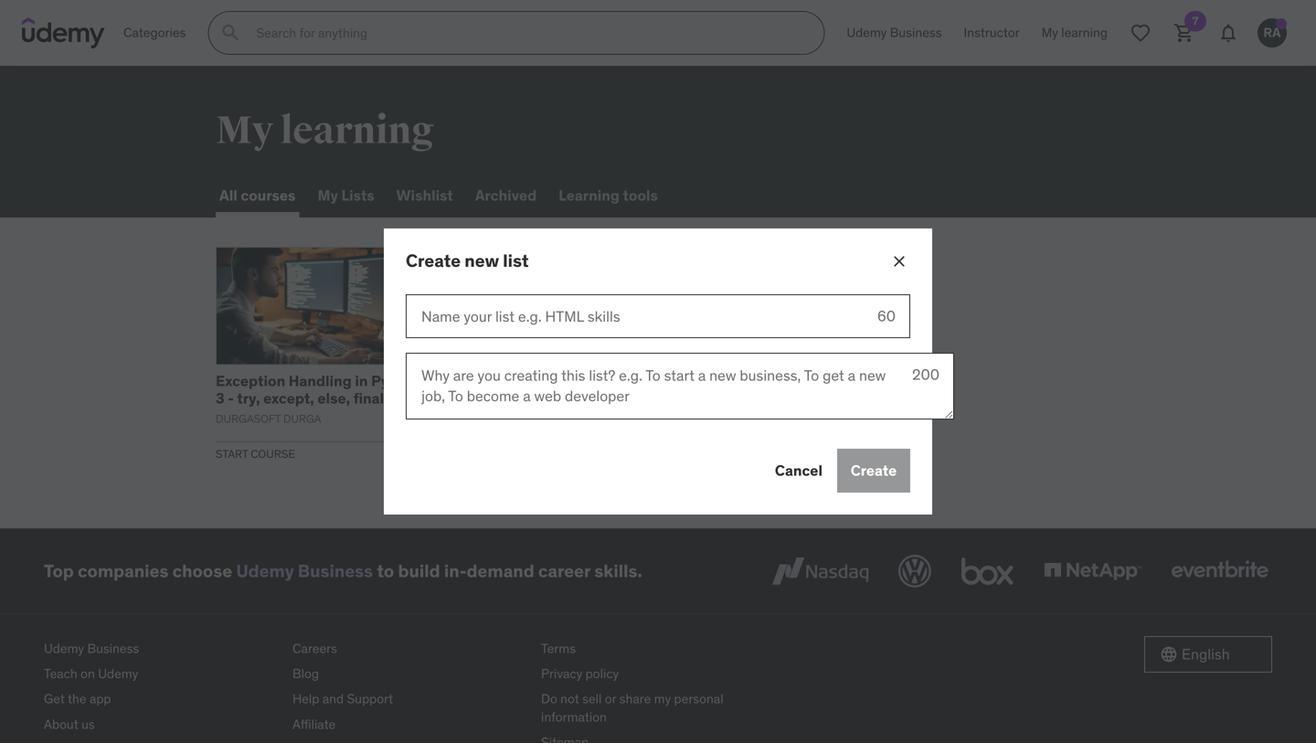 Task type: describe. For each thing, give the bounding box(es) containing it.
privacy
[[541, 666, 583, 682]]

companies
[[78, 560, 169, 582]]

3
[[216, 389, 225, 408]]

top companies choose udemy business to build in-demand career skills.
[[44, 560, 643, 582]]

handling
[[289, 372, 352, 390]]

teach on udemy link
[[44, 662, 278, 687]]

archived
[[475, 186, 537, 205]]

share
[[620, 691, 651, 707]]

Why are you creating this list? e.g. To start a new business, To get a new job, To become a web developer text field
[[406, 353, 955, 420]]

career
[[539, 560, 591, 582]]

careers blog help and support affiliate
[[293, 641, 393, 733]]

volkswagen image
[[895, 551, 935, 592]]

english button
[[1145, 636, 1273, 673]]

nasdaq image
[[768, 551, 873, 592]]

or
[[605, 691, 617, 707]]

choose
[[172, 560, 232, 582]]

us
[[81, 716, 95, 733]]

create new list
[[406, 250, 529, 272]]

submit search image
[[220, 22, 242, 44]]

my
[[654, 691, 671, 707]]

for
[[605, 372, 625, 390]]

my lists
[[318, 186, 375, 205]]

durgasoft
[[216, 412, 281, 426]]

john
[[441, 412, 463, 426]]

demand
[[467, 560, 535, 582]]

information
[[541, 709, 607, 725]]

create button
[[838, 449, 911, 493]]

start course
[[216, 447, 295, 461]]

all
[[219, 186, 238, 205]]

personal
[[674, 691, 724, 707]]

my lists link
[[314, 174, 378, 218]]

eventbrite image
[[1168, 551, 1273, 592]]

and
[[323, 691, 344, 707]]

policy
[[586, 666, 619, 682]]

exception
[[216, 372, 285, 390]]

0 vertical spatial udemy business link
[[836, 11, 953, 55]]

else,
[[318, 389, 350, 408]]

my for my lists
[[318, 186, 338, 205]]

my for my learning
[[216, 107, 273, 155]]

udemy business
[[847, 24, 942, 41]]

udemy business teach on udemy get the app about us
[[44, 641, 139, 733]]

learning tools
[[559, 186, 658, 205]]

cancel button
[[775, 449, 823, 493]]

do not sell or share my personal information button
[[541, 687, 775, 730]]

archived link
[[472, 174, 541, 218]]

market
[[485, 372, 534, 390]]

careers link
[[293, 636, 527, 662]]

support
[[347, 691, 393, 707]]

course
[[251, 447, 295, 461]]

affiliate link
[[293, 712, 527, 737]]

help
[[293, 691, 319, 707]]

do
[[541, 691, 558, 707]]

my learning
[[216, 107, 434, 155]]

skills.
[[595, 560, 643, 582]]

try,
[[237, 389, 260, 408]]

1 horizontal spatial business
[[298, 560, 373, 582]]

courses
[[241, 186, 296, 205]]

get
[[44, 691, 65, 707]]

learning tools link
[[555, 174, 662, 218]]

get the app link
[[44, 687, 278, 712]]

python
[[371, 372, 421, 390]]

stock market investing for beginners john ducas
[[441, 372, 625, 426]]

durga
[[283, 412, 321, 426]]

2 vertical spatial udemy business link
[[44, 636, 278, 662]]

blog
[[293, 666, 319, 682]]

exception handling in python 3 - try, except, else, finally link
[[216, 372, 421, 408]]



Task type: vqa. For each thing, say whether or not it's contained in the screenshot.
ago related to Gemma D.
no



Task type: locate. For each thing, give the bounding box(es) containing it.
business left to
[[298, 560, 373, 582]]

help and support link
[[293, 687, 527, 712]]

business for udemy business teach on udemy get the app about us
[[87, 641, 139, 657]]

list
[[503, 250, 529, 272]]

english
[[1182, 645, 1231, 664]]

stock market investing for beginners link
[[441, 372, 625, 408]]

box image
[[957, 551, 1019, 592]]

finally
[[354, 389, 396, 408]]

udemy business link
[[836, 11, 953, 55], [236, 560, 373, 582], [44, 636, 278, 662]]

tools
[[623, 186, 658, 205]]

investing
[[537, 372, 602, 390]]

create inside button
[[851, 461, 897, 480]]

privacy policy link
[[541, 662, 775, 687]]

except,
[[264, 389, 314, 408]]

all courses link
[[216, 174, 299, 218]]

create
[[406, 250, 461, 272], [851, 461, 897, 480]]

ducas
[[466, 412, 497, 426]]

on
[[81, 666, 95, 682]]

business left instructor
[[890, 24, 942, 41]]

my left lists
[[318, 186, 338, 205]]

terms link
[[541, 636, 775, 662]]

about
[[44, 716, 78, 733]]

0 horizontal spatial my
[[216, 107, 273, 155]]

2 vertical spatial business
[[87, 641, 139, 657]]

terms
[[541, 641, 576, 657]]

not
[[561, 691, 580, 707]]

0 vertical spatial business
[[890, 24, 942, 41]]

wishlist
[[397, 186, 453, 205]]

wishlist link
[[393, 174, 457, 218]]

learning
[[559, 186, 620, 205]]

0 horizontal spatial create
[[406, 250, 461, 272]]

my
[[216, 107, 273, 155], [318, 186, 338, 205]]

udemy image
[[22, 17, 105, 48]]

exception handling in python 3 - try, except, else, finally durgasoft durga
[[216, 372, 421, 426]]

0 vertical spatial create
[[406, 250, 461, 272]]

create left the new
[[406, 250, 461, 272]]

close modal image
[[891, 252, 909, 271]]

blog link
[[293, 662, 527, 687]]

about us link
[[44, 712, 278, 737]]

build
[[398, 560, 440, 582]]

60
[[878, 307, 896, 325]]

business inside udemy business teach on udemy get the app about us
[[87, 641, 139, 657]]

instructor link
[[953, 11, 1031, 55]]

1 vertical spatial my
[[318, 186, 338, 205]]

1 vertical spatial business
[[298, 560, 373, 582]]

Name your list e.g. HTML skills text field
[[406, 295, 863, 338]]

2 horizontal spatial business
[[890, 24, 942, 41]]

udemy
[[847, 24, 887, 41], [236, 560, 294, 582], [44, 641, 84, 657], [98, 666, 138, 682]]

app
[[90, 691, 111, 707]]

new
[[465, 250, 499, 272]]

0 horizontal spatial business
[[87, 641, 139, 657]]

small image
[[1160, 646, 1179, 664]]

business up on
[[87, 641, 139, 657]]

to
[[377, 560, 394, 582]]

terms privacy policy do not sell or share my personal information
[[541, 641, 724, 725]]

all courses
[[219, 186, 296, 205]]

business
[[890, 24, 942, 41], [298, 560, 373, 582], [87, 641, 139, 657]]

affiliate
[[293, 716, 336, 733]]

my up all courses
[[216, 107, 273, 155]]

the
[[68, 691, 86, 707]]

lists
[[341, 186, 375, 205]]

in
[[355, 372, 368, 390]]

1 horizontal spatial my
[[318, 186, 338, 205]]

top
[[44, 560, 74, 582]]

netapp image
[[1041, 551, 1146, 592]]

business for udemy business
[[890, 24, 942, 41]]

create for create new list
[[406, 250, 461, 272]]

0 vertical spatial my
[[216, 107, 273, 155]]

200
[[913, 365, 940, 384]]

start
[[216, 447, 248, 461]]

create for create
[[851, 461, 897, 480]]

learning
[[280, 107, 434, 155]]

1 vertical spatial create
[[851, 461, 897, 480]]

beginners
[[441, 389, 512, 408]]

in-
[[444, 560, 467, 582]]

careers
[[293, 641, 337, 657]]

instructor
[[964, 24, 1020, 41]]

stock
[[441, 372, 481, 390]]

1 vertical spatial udemy business link
[[236, 560, 373, 582]]

-
[[228, 389, 234, 408]]

create right cancel
[[851, 461, 897, 480]]

1 horizontal spatial create
[[851, 461, 897, 480]]

create new list dialog
[[384, 229, 955, 515]]

teach
[[44, 666, 77, 682]]

sell
[[583, 691, 602, 707]]

cancel
[[775, 461, 823, 480]]



